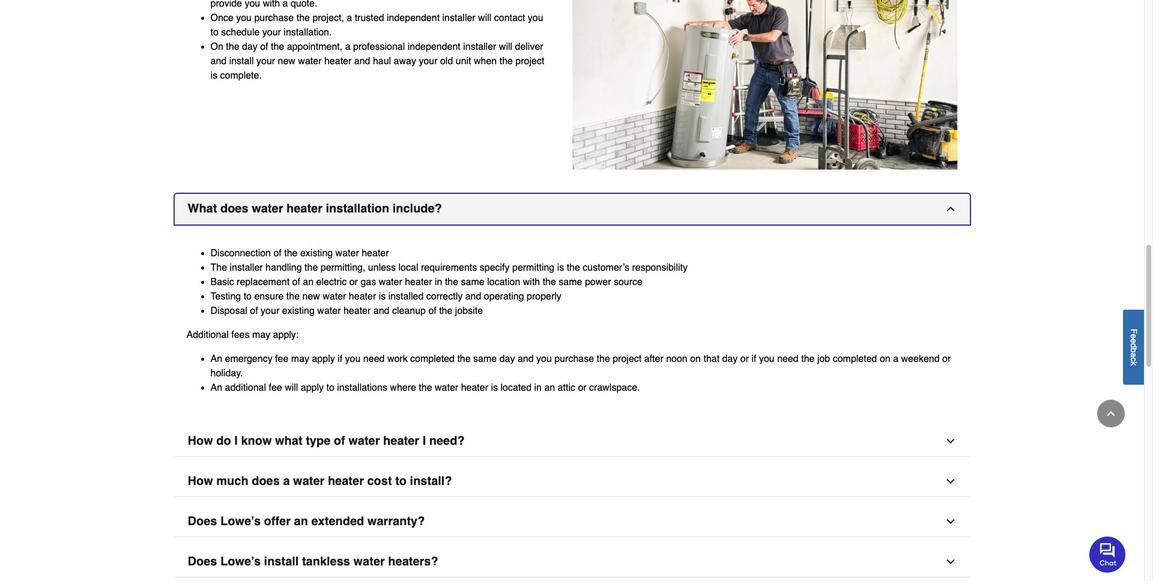 Task type: describe. For each thing, give the bounding box(es) containing it.
location
[[488, 277, 521, 288]]

water inside button
[[349, 435, 380, 449]]

jobsite
[[455, 306, 483, 317]]

how for how much does a water heater cost to install?
[[188, 475, 213, 489]]

schedule
[[221, 27, 260, 38]]

once you purchase the project, a trusted independent installer will contact you to schedule your installation. on the day of the appointment, a professional independent installer will deliver and install your new water heater and haul away your old unit when the project is complete.
[[211, 13, 545, 81]]

replacement
[[237, 277, 290, 288]]

the right on
[[226, 42, 240, 52]]

correctly
[[427, 292, 463, 303]]

an inside button
[[294, 515, 308, 529]]

1 vertical spatial installer
[[464, 42, 497, 52]]

1 completed from the left
[[411, 354, 455, 365]]

day inside once you purchase the project, a trusted independent installer will contact you to schedule your installation. on the day of the appointment, a professional independent installer will deliver and install your new water heater and haul away your old unit when the project is complete.
[[242, 42, 258, 52]]

ensure
[[254, 292, 284, 303]]

d
[[1130, 343, 1140, 348]]

old
[[441, 56, 453, 67]]

requirements
[[421, 263, 477, 274]]

what
[[275, 435, 303, 449]]

when
[[474, 56, 497, 67]]

tankless
[[302, 556, 350, 569]]

project inside an emergency fee may apply if you need work completed the same day and you purchase the project after noon on that day or if you need the job completed on a weekend or holiday. an additional fee will apply to installations where the water heater is located in an attic or crawlspace.
[[613, 354, 642, 365]]

2 need from the left
[[778, 354, 799, 365]]

2 i from the left
[[423, 435, 426, 449]]

trusted
[[355, 13, 384, 24]]

installations
[[337, 383, 388, 394]]

purchase inside an emergency fee may apply if you need work completed the same day and you purchase the project after noon on that day or if you need the job completed on a weekend or holiday. an additional fee will apply to installations where the water heater is located in an attic or crawlspace.
[[555, 354, 594, 365]]

the left the customer's
[[567, 263, 581, 274]]

same left power
[[559, 277, 583, 288]]

what does water heater installation include? button
[[175, 194, 970, 225]]

an emergency fee may apply if you need work completed the same day and you purchase the project after noon on that day or if you need the job completed on a weekend or holiday. an additional fee will apply to installations where the water heater is located in an attic or crawlspace.
[[211, 354, 952, 394]]

and up jobsite
[[466, 292, 482, 303]]

is left installed
[[379, 292, 386, 303]]

cost
[[368, 475, 392, 489]]

to inside disconnection of the existing water heater the installer handling the permitting, unless local requirements specify permitting is the customer's responsibility basic replacement of an electric or gas water heater in the same location with the same power source testing to ensure the new water heater is installed correctly and operating properly disposal of your existing water heater and cleanup of the jobsite
[[244, 292, 252, 303]]

the right the when
[[500, 56, 513, 67]]

chevron down image for does lowe's install tankless water heaters?
[[945, 557, 957, 569]]

does for does lowe's install tankless water heaters?
[[188, 556, 217, 569]]

holiday.
[[211, 369, 243, 380]]

install?
[[410, 475, 452, 489]]

installed
[[389, 292, 424, 303]]

additional
[[225, 383, 266, 394]]

of down correctly on the left bottom of page
[[429, 306, 437, 317]]

your right schedule
[[263, 27, 281, 38]]

specify
[[480, 263, 510, 274]]

or right weekend at the right bottom of the page
[[943, 354, 952, 365]]

new inside once you purchase the project, a trusted independent installer will contact you to schedule your installation. on the day of the appointment, a professional independent installer will deliver and install your new water heater and haul away your old unit when the project is complete.
[[278, 56, 296, 67]]

away
[[394, 56, 416, 67]]

1 vertical spatial will
[[499, 42, 513, 52]]

operating
[[484, 292, 524, 303]]

does lowe's install tankless water heaters?
[[188, 556, 439, 569]]

the up the electric
[[305, 263, 318, 274]]

noon
[[667, 354, 688, 365]]

your left old
[[419, 56, 438, 67]]

heater inside an emergency fee may apply if you need work completed the same day and you purchase the project after noon on that day or if you need the job completed on a weekend or holiday. an additional fee will apply to installations where the water heater is located in an attic or crawlspace.
[[461, 383, 489, 394]]

and left 'cleanup' on the left bottom of the page
[[374, 306, 390, 317]]

1 e from the top
[[1130, 334, 1140, 339]]

chevron up image inside scroll to top element
[[1106, 408, 1118, 420]]

of down ensure
[[250, 306, 258, 317]]

permitting,
[[321, 263, 366, 274]]

how much does a water heater cost to install?
[[188, 475, 452, 489]]

to inside how much does a water heater cost to install? button
[[396, 475, 407, 489]]

chevron down image for how much does a water heater cost to install?
[[945, 476, 957, 488]]

f e e d b a c k button
[[1124, 310, 1145, 385]]

or inside disconnection of the existing water heater the installer handling the permitting, unless local requirements specify permitting is the customer's responsibility basic replacement of an electric or gas water heater in the same location with the same power source testing to ensure the new water heater is installed correctly and operating properly disposal of your existing water heater and cleanup of the jobsite
[[350, 277, 358, 288]]

installation
[[326, 202, 390, 216]]

new inside disconnection of the existing water heater the installer handling the permitting, unless local requirements specify permitting is the customer's responsibility basic replacement of an electric or gas water heater in the same location with the same power source testing to ensure the new water heater is installed correctly and operating properly disposal of your existing water heater and cleanup of the jobsite
[[303, 292, 320, 303]]

properly
[[527, 292, 562, 303]]

1 if from the left
[[338, 354, 343, 365]]

1 on from the left
[[691, 354, 701, 365]]

is inside an emergency fee may apply if you need work completed the same day and you purchase the project after noon on that day or if you need the job completed on a weekend or holiday. an additional fee will apply to installations where the water heater is located in an attic or crawlspace.
[[491, 383, 498, 394]]

power
[[585, 277, 612, 288]]

weekend
[[902, 354, 940, 365]]

2 horizontal spatial day
[[723, 354, 738, 365]]

additional
[[187, 330, 229, 341]]

unit
[[456, 56, 472, 67]]

1 horizontal spatial day
[[500, 354, 515, 365]]

the up 'properly'
[[543, 277, 556, 288]]

responsibility
[[633, 263, 688, 274]]

your inside disconnection of the existing water heater the installer handling the permitting, unless local requirements specify permitting is the customer's responsibility basic replacement of an electric or gas water heater in the same location with the same power source testing to ensure the new water heater is installed correctly and operating properly disposal of your existing water heater and cleanup of the jobsite
[[261, 306, 280, 317]]

2 completed from the left
[[833, 354, 878, 365]]

an inside an emergency fee may apply if you need work completed the same day and you purchase the project after noon on that day or if you need the job completed on a weekend or holiday. an additional fee will apply to installations where the water heater is located in an attic or crawlspace.
[[545, 383, 555, 394]]

will inside an emergency fee may apply if you need work completed the same day and you purchase the project after noon on that day or if you need the job completed on a weekend or holiday. an additional fee will apply to installations where the water heater is located in an attic or crawlspace.
[[285, 383, 298, 394]]

project inside once you purchase the project, a trusted independent installer will contact you to schedule your installation. on the day of the appointment, a professional independent installer will deliver and install your new water heater and haul away your old unit when the project is complete.
[[516, 56, 545, 67]]

chevron down image for does lowe's offer an extended warranty?
[[945, 517, 957, 529]]

contact
[[495, 13, 526, 24]]

much
[[217, 475, 249, 489]]

f e e d b a c k
[[1130, 329, 1140, 366]]

source
[[614, 277, 643, 288]]

crawlspace.
[[590, 383, 640, 394]]

same down specify on the top left
[[461, 277, 485, 288]]

the down jobsite
[[458, 354, 471, 365]]

testing
[[211, 292, 241, 303]]

do
[[217, 435, 231, 449]]

1 vertical spatial independent
[[408, 42, 461, 52]]

disconnection
[[211, 249, 271, 259]]

or right that on the right of the page
[[741, 354, 749, 365]]

installer inside disconnection of the existing water heater the installer handling the permitting, unless local requirements specify permitting is the customer's responsibility basic replacement of an electric or gas water heater in the same location with the same power source testing to ensure the new water heater is installed correctly and operating properly disposal of your existing water heater and cleanup of the jobsite
[[230, 263, 263, 274]]

professional
[[353, 42, 405, 52]]

scroll to top element
[[1098, 400, 1126, 428]]

disposal
[[211, 306, 248, 317]]

how for how do i know what type of water heater i need?
[[188, 435, 213, 449]]

warranty?
[[368, 515, 425, 529]]

the right ensure
[[287, 292, 300, 303]]

water inside an emergency fee may apply if you need work completed the same day and you purchase the project after noon on that day or if you need the job completed on a weekend or holiday. an additional fee will apply to installations where the water heater is located in an attic or crawlspace.
[[435, 383, 459, 394]]

1 need from the left
[[364, 354, 385, 365]]

installation.
[[284, 27, 332, 38]]

know
[[241, 435, 272, 449]]

that
[[704, 354, 720, 365]]

located
[[501, 383, 532, 394]]

with
[[523, 277, 540, 288]]

install inside once you purchase the project, a trusted independent installer will contact you to schedule your installation. on the day of the appointment, a professional independent installer will deliver and install your new water heater and haul away your old unit when the project is complete.
[[229, 56, 254, 67]]

is inside once you purchase the project, a trusted independent installer will contact you to schedule your installation. on the day of the appointment, a professional independent installer will deliver and install your new water heater and haul away your old unit when the project is complete.
[[211, 70, 218, 81]]

offer
[[264, 515, 291, 529]]

complete.
[[220, 70, 262, 81]]

heater inside once you purchase the project, a trusted independent installer will contact you to schedule your installation. on the day of the appointment, a professional independent installer will deliver and install your new water heater and haul away your old unit when the project is complete.
[[325, 56, 352, 67]]

and down on
[[211, 56, 227, 67]]

apply:
[[273, 330, 299, 341]]

and left haul
[[354, 56, 370, 67]]

after
[[645, 354, 664, 365]]

where
[[390, 383, 416, 394]]

attic
[[558, 383, 576, 394]]

electric
[[316, 277, 347, 288]]

gas
[[361, 277, 376, 288]]

c
[[1130, 358, 1140, 362]]

0 vertical spatial fee
[[275, 354, 289, 365]]

does lowe's offer an extended warranty? button
[[175, 508, 970, 538]]



Task type: locate. For each thing, give the bounding box(es) containing it.
the down requirements
[[445, 277, 459, 288]]

1 vertical spatial apply
[[301, 383, 324, 394]]

chevron up image
[[945, 203, 957, 215], [1106, 408, 1118, 420]]

an left the electric
[[303, 277, 314, 288]]

1 horizontal spatial purchase
[[555, 354, 594, 365]]

day right that on the right of the page
[[723, 354, 738, 365]]

does right what
[[221, 202, 249, 216]]

0 vertical spatial does
[[221, 202, 249, 216]]

how do i know what type of water heater i need? button
[[175, 427, 970, 458]]

install down offer on the bottom left of the page
[[264, 556, 299, 569]]

you
[[236, 13, 252, 24], [528, 13, 544, 24], [345, 354, 361, 365], [537, 354, 552, 365], [760, 354, 775, 365]]

apply
[[312, 354, 335, 365], [301, 383, 324, 394]]

how do i know what type of water heater i need?
[[188, 435, 465, 449]]

0 horizontal spatial does
[[221, 202, 249, 216]]

same down jobsite
[[474, 354, 497, 365]]

0 horizontal spatial i
[[235, 435, 238, 449]]

0 horizontal spatial completed
[[411, 354, 455, 365]]

is right permitting on the top left of the page
[[558, 263, 565, 274]]

haul
[[373, 56, 391, 67]]

1 horizontal spatial project
[[613, 354, 642, 365]]

2 lowe's from the top
[[221, 556, 261, 569]]

and
[[211, 56, 227, 67], [354, 56, 370, 67], [466, 292, 482, 303], [374, 306, 390, 317], [518, 354, 534, 365]]

1 i from the left
[[235, 435, 238, 449]]

does lowe's install tankless water heaters? button
[[175, 548, 970, 578]]

1 vertical spatial does
[[188, 556, 217, 569]]

0 vertical spatial an
[[211, 354, 222, 365]]

0 vertical spatial purchase
[[254, 13, 294, 24]]

2 vertical spatial will
[[285, 383, 298, 394]]

to up on
[[211, 27, 219, 38]]

the up installation.
[[297, 13, 310, 24]]

of down handling
[[292, 277, 300, 288]]

e up b
[[1130, 339, 1140, 343]]

new down the electric
[[303, 292, 320, 303]]

existing
[[300, 249, 333, 259], [282, 306, 315, 317]]

chevron down image
[[945, 476, 957, 488], [945, 517, 957, 529], [945, 557, 957, 569]]

does lowe's offer an extended warranty?
[[188, 515, 425, 529]]

1 vertical spatial an
[[211, 383, 222, 394]]

emergency
[[225, 354, 273, 365]]

1 horizontal spatial new
[[303, 292, 320, 303]]

1 lowe's from the top
[[221, 515, 261, 529]]

1 vertical spatial does
[[252, 475, 280, 489]]

project
[[516, 56, 545, 67], [613, 354, 642, 365]]

in
[[435, 277, 443, 288], [535, 383, 542, 394]]

what
[[188, 202, 217, 216]]

0 vertical spatial apply
[[312, 354, 335, 365]]

local
[[399, 263, 419, 274]]

f
[[1130, 329, 1140, 334]]

installer
[[443, 13, 476, 24], [464, 42, 497, 52], [230, 263, 263, 274]]

unless
[[368, 263, 396, 274]]

and inside an emergency fee may apply if you need work completed the same day and you purchase the project after noon on that day or if you need the job completed on a weekend or holiday. an additional fee will apply to installations where the water heater is located in an attic or crawlspace.
[[518, 354, 534, 365]]

0 vertical spatial does
[[188, 515, 217, 529]]

on
[[211, 42, 223, 52]]

0 horizontal spatial chevron up image
[[945, 203, 957, 215]]

does right much
[[252, 475, 280, 489]]

0 vertical spatial install
[[229, 56, 254, 67]]

1 vertical spatial purchase
[[555, 354, 594, 365]]

handling
[[266, 263, 302, 274]]

1 vertical spatial an
[[545, 383, 555, 394]]

k
[[1130, 362, 1140, 366]]

1 an from the top
[[211, 354, 222, 365]]

once
[[211, 13, 234, 24]]

install up complete.
[[229, 56, 254, 67]]

disconnection of the existing water heater the installer handling the permitting, unless local requirements specify permitting is the customer's responsibility basic replacement of an electric or gas water heater in the same location with the same power source testing to ensure the new water heater is installed correctly and operating properly disposal of your existing water heater and cleanup of the jobsite
[[211, 249, 688, 317]]

3 chevron down image from the top
[[945, 557, 957, 569]]

0 horizontal spatial project
[[516, 56, 545, 67]]

your down ensure
[[261, 306, 280, 317]]

new down appointment,
[[278, 56, 296, 67]]

0 vertical spatial chevron down image
[[945, 476, 957, 488]]

will left contact
[[478, 13, 492, 24]]

2 if from the left
[[752, 354, 757, 365]]

purchase up attic
[[555, 354, 594, 365]]

1 vertical spatial new
[[303, 292, 320, 303]]

2 e from the top
[[1130, 339, 1140, 343]]

will
[[478, 13, 492, 24], [499, 42, 513, 52], [285, 383, 298, 394]]

day down schedule
[[242, 42, 258, 52]]

a left professional
[[345, 42, 351, 52]]

0 vertical spatial independent
[[387, 13, 440, 24]]

deliver
[[515, 42, 544, 52]]

chevron down image
[[945, 436, 957, 448]]

what does water heater installation include?
[[188, 202, 442, 216]]

a left "trusted"
[[347, 13, 352, 24]]

work
[[388, 354, 408, 365]]

appointment,
[[287, 42, 343, 52]]

1 horizontal spatial on
[[880, 354, 891, 365]]

0 vertical spatial an
[[303, 277, 314, 288]]

1 horizontal spatial completed
[[833, 354, 878, 365]]

1 horizontal spatial install
[[264, 556, 299, 569]]

installer up the when
[[464, 42, 497, 52]]

lowe's for offer
[[221, 515, 261, 529]]

1 vertical spatial may
[[291, 354, 310, 365]]

your
[[263, 27, 281, 38], [257, 56, 275, 67], [419, 56, 438, 67], [261, 306, 280, 317]]

does
[[188, 515, 217, 529], [188, 556, 217, 569]]

existing up permitting,
[[300, 249, 333, 259]]

completed right work on the left
[[411, 354, 455, 365]]

0 horizontal spatial if
[[338, 354, 343, 365]]

1 vertical spatial install
[[264, 556, 299, 569]]

1 vertical spatial project
[[613, 354, 642, 365]]

will right additional
[[285, 383, 298, 394]]

to down replacement
[[244, 292, 252, 303]]

0 horizontal spatial need
[[364, 354, 385, 365]]

in up correctly on the left bottom of page
[[435, 277, 443, 288]]

to right cost
[[396, 475, 407, 489]]

0 horizontal spatial day
[[242, 42, 258, 52]]

installer up unit
[[443, 13, 476, 24]]

project down "deliver"
[[516, 56, 545, 67]]

0 horizontal spatial may
[[252, 330, 271, 341]]

a down what
[[283, 475, 290, 489]]

include?
[[393, 202, 442, 216]]

0 vertical spatial existing
[[300, 249, 333, 259]]

0 horizontal spatial install
[[229, 56, 254, 67]]

1 chevron down image from the top
[[945, 476, 957, 488]]

0 vertical spatial project
[[516, 56, 545, 67]]

independent up old
[[408, 42, 461, 52]]

the up crawlspace. on the bottom of page
[[597, 354, 611, 365]]

0 horizontal spatial will
[[285, 383, 298, 394]]

same
[[461, 277, 485, 288], [559, 277, 583, 288], [474, 354, 497, 365]]

2 chevron down image from the top
[[945, 517, 957, 529]]

purchase inside once you purchase the project, a trusted independent installer will contact you to schedule your installation. on the day of the appointment, a professional independent installer will deliver and install your new water heater and haul away your old unit when the project is complete.
[[254, 13, 294, 24]]

1 vertical spatial chevron down image
[[945, 517, 957, 529]]

independent right "trusted"
[[387, 13, 440, 24]]

2 vertical spatial an
[[294, 515, 308, 529]]

the up handling
[[284, 249, 298, 259]]

1 vertical spatial existing
[[282, 306, 315, 317]]

chat invite button image
[[1090, 536, 1127, 573]]

to
[[211, 27, 219, 38], [244, 292, 252, 303], [327, 383, 335, 394], [396, 475, 407, 489]]

0 horizontal spatial in
[[435, 277, 443, 288]]

the right where
[[419, 383, 433, 394]]

or left gas
[[350, 277, 358, 288]]

0 vertical spatial lowe's
[[221, 515, 261, 529]]

an right offer on the bottom left of the page
[[294, 515, 308, 529]]

may inside an emergency fee may apply if you need work completed the same day and you purchase the project after noon on that day or if you need the job completed on a weekend or holiday. an additional fee will apply to installations where the water heater is located in an attic or crawlspace.
[[291, 354, 310, 365]]

chevron down image inside does lowe's install tankless water heaters? button
[[945, 557, 957, 569]]

1 horizontal spatial will
[[478, 13, 492, 24]]

does inside how much does a water heater cost to install? button
[[252, 475, 280, 489]]

installer down disconnection
[[230, 263, 263, 274]]

to left "installations"
[[327, 383, 335, 394]]

or right attic
[[578, 383, 587, 394]]

2 horizontal spatial will
[[499, 42, 513, 52]]

fee down "apply:"
[[275, 354, 289, 365]]

fee right additional
[[269, 383, 282, 394]]

and up located
[[518, 354, 534, 365]]

heater inside button
[[383, 435, 420, 449]]

2 does from the top
[[188, 556, 217, 569]]

1 does from the top
[[188, 515, 217, 529]]

1 how from the top
[[188, 435, 213, 449]]

0 horizontal spatial purchase
[[254, 13, 294, 24]]

a
[[347, 13, 352, 24], [345, 42, 351, 52], [1130, 353, 1140, 358], [894, 354, 899, 365], [283, 475, 290, 489]]

b
[[1130, 348, 1140, 353]]

same inside an emergency fee may apply if you need work completed the same day and you purchase the project after noon on that day or if you need the job completed on a weekend or holiday. an additional fee will apply to installations where the water heater is located in an attic or crawlspace.
[[474, 354, 497, 365]]

extended
[[312, 515, 364, 529]]

need left work on the left
[[364, 354, 385, 365]]

existing up "apply:"
[[282, 306, 315, 317]]

will left "deliver"
[[499, 42, 513, 52]]

type
[[306, 435, 331, 449]]

is
[[211, 70, 218, 81], [558, 263, 565, 274], [379, 292, 386, 303], [491, 383, 498, 394]]

heaters?
[[388, 556, 439, 569]]

i left need?
[[423, 435, 426, 449]]

on left weekend at the right bottom of the page
[[880, 354, 891, 365]]

0 horizontal spatial new
[[278, 56, 296, 67]]

or
[[350, 277, 358, 288], [741, 354, 749, 365], [943, 354, 952, 365], [578, 383, 587, 394]]

the left "job"
[[802, 354, 815, 365]]

2 vertical spatial chevron down image
[[945, 557, 957, 569]]

water
[[298, 56, 322, 67], [252, 202, 283, 216], [336, 249, 359, 259], [379, 277, 403, 288], [323, 292, 346, 303], [318, 306, 341, 317], [435, 383, 459, 394], [349, 435, 380, 449], [293, 475, 325, 489], [354, 556, 385, 569]]

day
[[242, 42, 258, 52], [500, 354, 515, 365], [723, 354, 738, 365]]

basic
[[211, 277, 234, 288]]

water inside once you purchase the project, a trusted independent installer will contact you to schedule your installation. on the day of the appointment, a professional independent installer will deliver and install your new water heater and haul away your old unit when the project is complete.
[[298, 56, 322, 67]]

to inside an emergency fee may apply if you need work completed the same day and you purchase the project after noon on that day or if you need the job completed on a weekend or holiday. an additional fee will apply to installations where the water heater is located in an attic or crawlspace.
[[327, 383, 335, 394]]

an left attic
[[545, 383, 555, 394]]

a man installing an a. o. smith water heater in a garage. image
[[572, 0, 958, 170]]

how inside button
[[188, 435, 213, 449]]

of up complete.
[[260, 42, 268, 52]]

completed right "job"
[[833, 354, 878, 365]]

new
[[278, 56, 296, 67], [303, 292, 320, 303]]

does inside what does water heater installation include? button
[[221, 202, 249, 216]]

2 on from the left
[[880, 354, 891, 365]]

to inside once you purchase the project, a trusted independent installer will contact you to schedule your installation. on the day of the appointment, a professional independent installer will deliver and install your new water heater and haul away your old unit when the project is complete.
[[211, 27, 219, 38]]

in inside disconnection of the existing water heater the installer handling the permitting, unless local requirements specify permitting is the customer's responsibility basic replacement of an electric or gas water heater in the same location with the same power source testing to ensure the new water heater is installed correctly and operating properly disposal of your existing water heater and cleanup of the jobsite
[[435, 277, 443, 288]]

customer's
[[583, 263, 630, 274]]

purchase up schedule
[[254, 13, 294, 24]]

an
[[303, 277, 314, 288], [545, 383, 555, 394], [294, 515, 308, 529]]

of inside once you purchase the project, a trusted independent installer will contact you to schedule your installation. on the day of the appointment, a professional independent installer will deliver and install your new water heater and haul away your old unit when the project is complete.
[[260, 42, 268, 52]]

2 an from the top
[[211, 383, 222, 394]]

does for does lowe's offer an extended warranty?
[[188, 515, 217, 529]]

how left much
[[188, 475, 213, 489]]

permitting
[[513, 263, 555, 274]]

completed
[[411, 354, 455, 365], [833, 354, 878, 365]]

0 vertical spatial installer
[[443, 13, 476, 24]]

1 vertical spatial in
[[535, 383, 542, 394]]

need?
[[430, 435, 465, 449]]

1 vertical spatial chevron up image
[[1106, 408, 1118, 420]]

how left do
[[188, 435, 213, 449]]

independent
[[387, 13, 440, 24], [408, 42, 461, 52]]

install
[[229, 56, 254, 67], [264, 556, 299, 569]]

0 horizontal spatial on
[[691, 354, 701, 365]]

1 horizontal spatial if
[[752, 354, 757, 365]]

1 horizontal spatial may
[[291, 354, 310, 365]]

additional fees may apply:
[[187, 330, 299, 341]]

install inside button
[[264, 556, 299, 569]]

project left the after
[[613, 354, 642, 365]]

lowe's for install
[[221, 556, 261, 569]]

how much does a water heater cost to install? button
[[175, 467, 970, 498]]

chevron down image inside does lowe's offer an extended warranty? button
[[945, 517, 957, 529]]

on left that on the right of the page
[[691, 354, 701, 365]]

need left "job"
[[778, 354, 799, 365]]

if right that on the right of the page
[[752, 354, 757, 365]]

i right do
[[235, 435, 238, 449]]

2 how from the top
[[188, 475, 213, 489]]

if up "installations"
[[338, 354, 343, 365]]

project,
[[313, 13, 344, 24]]

1 horizontal spatial in
[[535, 383, 542, 394]]

is left located
[[491, 383, 498, 394]]

need
[[364, 354, 385, 365], [778, 354, 799, 365]]

if
[[338, 354, 343, 365], [752, 354, 757, 365]]

1 horizontal spatial need
[[778, 354, 799, 365]]

is left complete.
[[211, 70, 218, 81]]

may down "apply:"
[[291, 354, 310, 365]]

1 horizontal spatial does
[[252, 475, 280, 489]]

1 vertical spatial fee
[[269, 383, 282, 394]]

the down correctly on the left bottom of page
[[439, 306, 453, 317]]

1 horizontal spatial chevron up image
[[1106, 408, 1118, 420]]

1 vertical spatial how
[[188, 475, 213, 489]]

e up the d on the right of the page
[[1130, 334, 1140, 339]]

fee
[[275, 354, 289, 365], [269, 383, 282, 394]]

1 horizontal spatial i
[[423, 435, 426, 449]]

an inside disconnection of the existing water heater the installer handling the permitting, unless local requirements specify permitting is the customer's responsibility basic replacement of an electric or gas water heater in the same location with the same power source testing to ensure the new water heater is installed correctly and operating properly disposal of your existing water heater and cleanup of the jobsite
[[303, 277, 314, 288]]

of right type
[[334, 435, 345, 449]]

your up complete.
[[257, 56, 275, 67]]

1 vertical spatial lowe's
[[221, 556, 261, 569]]

a inside an emergency fee may apply if you need work completed the same day and you purchase the project after noon on that day or if you need the job completed on a weekend or holiday. an additional fee will apply to installations where the water heater is located in an attic or crawlspace.
[[894, 354, 899, 365]]

may right fees
[[252, 330, 271, 341]]

a up k
[[1130, 353, 1140, 358]]

0 vertical spatial in
[[435, 277, 443, 288]]

a left weekend at the right bottom of the page
[[894, 354, 899, 365]]

an down holiday.
[[211, 383, 222, 394]]

job
[[818, 354, 831, 365]]

the
[[211, 263, 227, 274]]

chevron up image inside what does water heater installation include? button
[[945, 203, 957, 215]]

fees
[[232, 330, 250, 341]]

2 vertical spatial installer
[[230, 263, 263, 274]]

chevron down image inside how much does a water heater cost to install? button
[[945, 476, 957, 488]]

0 vertical spatial chevron up image
[[945, 203, 957, 215]]

0 vertical spatial how
[[188, 435, 213, 449]]

the down installation.
[[271, 42, 284, 52]]

how inside button
[[188, 475, 213, 489]]

cleanup
[[392, 306, 426, 317]]

0 vertical spatial will
[[478, 13, 492, 24]]

lowe's
[[221, 515, 261, 529], [221, 556, 261, 569]]

0 vertical spatial may
[[252, 330, 271, 341]]

0 vertical spatial new
[[278, 56, 296, 67]]

day up located
[[500, 354, 515, 365]]

an up holiday.
[[211, 354, 222, 365]]

in right located
[[535, 383, 542, 394]]

in inside an emergency fee may apply if you need work completed the same day and you purchase the project after noon on that day or if you need the job completed on a weekend or holiday. an additional fee will apply to installations where the water heater is located in an attic or crawlspace.
[[535, 383, 542, 394]]

may
[[252, 330, 271, 341], [291, 354, 310, 365]]

of up handling
[[274, 249, 282, 259]]

of inside the how do i know what type of water heater i need? button
[[334, 435, 345, 449]]



Task type: vqa. For each thing, say whether or not it's contained in the screenshot.
"Durable"
no



